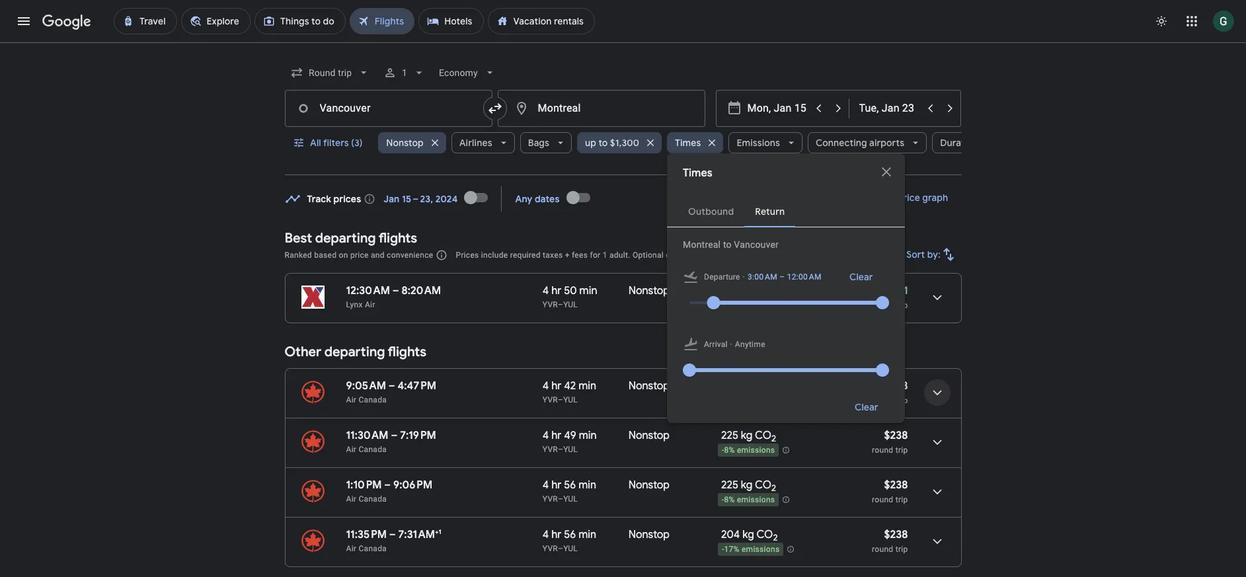 Task type: locate. For each thing, give the bounding box(es) containing it.
1 $238 round trip from the top
[[873, 380, 909, 406]]

and down montreal
[[698, 251, 712, 260]]

1 horizontal spatial 1
[[439, 528, 442, 536]]

fees down montreal to vancouver
[[730, 251, 746, 260]]

leaves vancouver international airport at 9:05 am on monday, january 15 and arrives at montréal-pierre elliott trudeau international airport at 4:47 pm on monday, january 15. element
[[346, 380, 437, 393]]

learn more about ranking image
[[436, 249, 448, 261]]

1 vertical spatial 238 us dollars text field
[[885, 529, 909, 542]]

252
[[722, 380, 739, 393]]

2
[[769, 289, 774, 300], [772, 433, 777, 445], [772, 483, 777, 494], [774, 533, 778, 544]]

optional
[[633, 251, 664, 260]]

4 inside 4 hr 50 min yvr – yul
[[543, 284, 549, 298]]

1 $238 from the top
[[885, 380, 909, 393]]

total duration 4 hr 42 min. element
[[543, 380, 629, 395]]

round for 7:19 pm
[[873, 446, 894, 455]]

0 vertical spatial 56
[[564, 479, 576, 492]]

flights up convenience
[[379, 230, 417, 247]]

yvr inside 4 hr 42 min yvr – yul
[[543, 396, 558, 405]]

trip down $238 text field
[[896, 446, 909, 455]]

clear button up round trip
[[834, 267, 890, 288]]

kg inside 191 kg co 2
[[738, 284, 750, 298]]

trip down $141 on the right
[[896, 301, 909, 310]]

-8% emissions for 4 hr 49 min
[[722, 446, 776, 455]]

5 yul from the top
[[564, 544, 578, 554]]

round left the flight details. leaves vancouver international airport at 11:35 pm on monday, january 15 and arrives at montréal-pierre elliott trudeau international airport at 7:31 am on tuesday, january 16. image
[[873, 545, 894, 554]]

0 vertical spatial +
[[565, 251, 570, 260]]

1 canada from the top
[[359, 396, 387, 405]]

canada inside 9:05 am – 4:47 pm air canada
[[359, 396, 387, 405]]

2 down the 252 kg co
[[772, 433, 777, 445]]

min inside 4 hr 42 min yvr – yul
[[579, 380, 597, 393]]

2 for 8:20 am
[[769, 289, 774, 300]]

kg up 204 kg co 2
[[741, 479, 753, 492]]

None search field
[[285, 57, 1001, 423]]

departing up on in the top left of the page
[[315, 230, 376, 247]]

co
[[752, 284, 769, 298], [755, 380, 772, 393], [755, 429, 772, 443], [755, 479, 772, 492], [757, 529, 774, 542]]

co for 9:06 pm
[[755, 479, 772, 492]]

to inside up to $1,300 popup button
[[599, 137, 608, 149]]

bags
[[528, 137, 550, 149]]

8%
[[725, 446, 735, 455], [725, 496, 735, 505]]

min for 9:06 pm
[[579, 479, 597, 492]]

11:35 pm
[[346, 529, 387, 542]]

clear button up $238 text field
[[840, 392, 895, 423]]

- for 9:06 pm
[[722, 496, 725, 505]]

2 canada from the top
[[359, 445, 387, 454]]

4 4 from the top
[[543, 479, 549, 492]]

air inside 1:10 pm – 9:06 pm air canada
[[346, 495, 357, 504]]

required
[[510, 251, 541, 260]]

1 238 us dollars text field from the top
[[885, 479, 909, 492]]

$238 round trip left flight details. leaves vancouver international airport at 1:10 pm on monday, january 15 and arrives at montréal-pierre elliott trudeau international airport at 9:06 pm on monday, january 15. icon
[[873, 479, 909, 505]]

departing up departure time: 9:05 am. text field
[[325, 344, 385, 361]]

4:47 pm
[[398, 380, 437, 393]]

Return text field
[[860, 91, 920, 126]]

hr inside 4 hr 50 min yvr – yul
[[552, 284, 562, 298]]

nonstop button
[[379, 127, 446, 159]]

204
[[722, 529, 741, 542]]

kg up -17% emissions
[[743, 529, 755, 542]]

price graph button
[[864, 186, 960, 210]]

4 nonstop flight. element from the top
[[629, 479, 670, 494]]

0 horizontal spatial fees
[[572, 251, 588, 260]]

-8% emissions down the 252 kg co
[[722, 446, 776, 455]]

191
[[722, 284, 736, 298]]

Arrival time: 9:06 PM. text field
[[394, 479, 433, 492]]

yul for 8:20 am
[[564, 300, 578, 310]]

1 225 kg co 2 from the top
[[722, 429, 777, 445]]

trip for 9:06 pm
[[896, 495, 909, 505]]

$238 round trip left flight details. leaves vancouver international airport at 11:30 am on monday, january 15 and arrives at montréal-pierre elliott trudeau international airport at 7:19 pm on monday, january 15. image
[[873, 429, 909, 455]]

252 kg co
[[722, 380, 772, 393]]

to for montreal
[[724, 239, 732, 250]]

best
[[285, 230, 312, 247]]

238 us dollars text field left flight details. leaves vancouver international airport at 1:10 pm on monday, january 15 and arrives at montréal-pierre elliott trudeau international airport at 9:06 pm on monday, january 15. icon
[[885, 479, 909, 492]]

nonstop for 8:20 am
[[629, 284, 670, 298]]

hr
[[552, 284, 562, 298], [552, 380, 562, 393], [552, 429, 562, 443], [552, 479, 562, 492], [552, 529, 562, 542]]

1 vertical spatial 1
[[603, 251, 608, 260]]

yul inside 4 hr 50 min yvr – yul
[[564, 300, 578, 310]]

emissions down 191 kg co 2
[[742, 301, 780, 310]]

1 inside popup button
[[402, 67, 407, 78]]

238 US dollars text field
[[885, 429, 909, 443]]

4 trip from the top
[[896, 495, 909, 505]]

min for 4:47 pm
[[579, 380, 597, 393]]

4 inside 4 hr 42 min yvr – yul
[[543, 380, 549, 393]]

1 total duration 4 hr 56 min. element from the top
[[543, 479, 629, 494]]

prices
[[334, 193, 361, 205]]

kg down the 252 kg co
[[741, 429, 753, 443]]

2 225 from the top
[[722, 479, 739, 492]]

nonstop flight. element for 9:06 pm
[[629, 479, 670, 494]]

ranked based on price and convenience
[[285, 251, 434, 260]]

emissions button
[[729, 127, 803, 159]]

238 US dollars text field
[[885, 479, 909, 492], [885, 529, 909, 542]]

charges
[[666, 251, 696, 260]]

-17% emissions
[[722, 545, 780, 554]]

emissions
[[737, 137, 781, 149]]

$238 round trip for 7:19 pm
[[873, 429, 909, 455]]

1 vertical spatial 225
[[722, 479, 739, 492]]

2 total duration 4 hr 56 min. element from the top
[[543, 529, 629, 544]]

3 - from the top
[[722, 496, 725, 505]]

yul inside 4 hr 49 min yvr – yul
[[564, 445, 578, 454]]

co inside 204 kg co 2
[[757, 529, 774, 542]]

4 hr from the top
[[552, 479, 562, 492]]

0 vertical spatial times
[[675, 137, 702, 149]]

3 $238 from the top
[[885, 479, 909, 492]]

– inside 9:05 am – 4:47 pm air canada
[[389, 380, 395, 393]]

225 for 4 hr 49 min
[[722, 429, 739, 443]]

to
[[599, 137, 608, 149], [724, 239, 732, 250]]

4 for 8:20 am
[[543, 284, 549, 298]]

canada for 9:05 am
[[359, 396, 387, 405]]

emissions up 204 kg co 2
[[738, 496, 776, 505]]

close dialog image
[[879, 164, 895, 180]]

round left flight details. leaves vancouver international airport at 1:10 pm on monday, january 15 and arrives at montréal-pierre elliott trudeau international airport at 9:06 pm on monday, january 15. icon
[[873, 495, 894, 505]]

round down $238 text field
[[873, 446, 894, 455]]

1 - from the top
[[722, 301, 725, 310]]

1 vertical spatial clear button
[[840, 392, 895, 423]]

1 vertical spatial departing
[[325, 344, 385, 361]]

2 inside 191 kg co 2
[[769, 289, 774, 300]]

learn more about tracked prices image
[[364, 193, 376, 205]]

1 yul from the top
[[564, 300, 578, 310]]

total duration 4 hr 56 min. element
[[543, 479, 629, 494], [543, 529, 629, 544]]

3 round from the top
[[873, 446, 894, 455]]

1 vertical spatial total duration 4 hr 56 min. element
[[543, 529, 629, 544]]

1 56 from the top
[[564, 479, 576, 492]]

3 nonstop flight. element from the top
[[629, 429, 670, 445]]

1 vertical spatial 4 hr 56 min yvr – yul
[[543, 529, 597, 554]]

4
[[543, 284, 549, 298], [543, 380, 549, 393], [543, 429, 549, 443], [543, 479, 549, 492], [543, 529, 549, 542]]

duration button
[[933, 127, 1001, 159]]

2 up 204 kg co 2
[[772, 483, 777, 494]]

emissions down the 252 kg co
[[738, 446, 776, 455]]

1 yvr from the top
[[543, 300, 558, 310]]

225 kg co 2 up 204 kg co 2
[[722, 479, 777, 494]]

1 -8% emissions from the top
[[722, 446, 776, 455]]

4 inside 4 hr 49 min yvr – yul
[[543, 429, 549, 443]]

None text field
[[285, 90, 492, 127]]

flights for best departing flights
[[379, 230, 417, 247]]

$238 for 9:06 pm
[[885, 479, 909, 492]]

$238 left flight details. leaves vancouver international airport at 9:05 am on monday, january 15 and arrives at montréal-pierre elliott trudeau international airport at 4:47 pm on monday, january 15. image
[[885, 380, 909, 393]]

hr inside 4 hr 42 min yvr – yul
[[552, 380, 562, 393]]

round down 238 us dollars text field at the bottom
[[873, 396, 894, 406]]

Arrival time: 7:31 AM on  Tuesday, January 16. text field
[[399, 528, 442, 542]]

50
[[564, 284, 577, 298]]

co inside 191 kg co 2
[[752, 284, 769, 298]]

2 238 us dollars text field from the top
[[885, 529, 909, 542]]

$238 left flight details. leaves vancouver international airport at 1:10 pm on monday, january 15 and arrives at montréal-pierre elliott trudeau international airport at 9:06 pm on monday, january 15. icon
[[885, 479, 909, 492]]

3 yul from the top
[[564, 445, 578, 454]]

yul for 9:06 pm
[[564, 495, 578, 504]]

– inside search box
[[780, 273, 785, 282]]

49
[[564, 429, 577, 443]]

may
[[748, 251, 764, 260]]

air down departure time: 11:30 am. 'text field'
[[346, 445, 357, 454]]

225 kg co 2
[[722, 429, 777, 445], [722, 479, 777, 494]]

air inside 12:30 am – 8:20 am lynx air
[[365, 300, 375, 310]]

0 vertical spatial departing
[[315, 230, 376, 247]]

flights
[[379, 230, 417, 247], [388, 344, 427, 361]]

nonstop flight. element
[[629, 284, 670, 300], [629, 380, 670, 395], [629, 429, 670, 445], [629, 479, 670, 494], [629, 529, 670, 544]]

yul
[[564, 300, 578, 310], [564, 396, 578, 405], [564, 445, 578, 454], [564, 495, 578, 504], [564, 544, 578, 554]]

co down the 252 kg co
[[755, 429, 772, 443]]

Departure time: 11:30 AM. text field
[[346, 429, 389, 443]]

1 horizontal spatial +
[[565, 251, 570, 260]]

-8% emissions up 204 kg co 2
[[722, 496, 776, 505]]

flight details. leaves vancouver international airport at 11:35 pm on monday, january 15 and arrives at montréal-pierre elliott trudeau international airport at 7:31 am on tuesday, january 16. image
[[922, 526, 954, 558]]

2 $238 round trip from the top
[[873, 429, 909, 455]]

air inside 11:30 am – 7:19 pm air canada
[[346, 445, 357, 454]]

0 horizontal spatial to
[[599, 137, 608, 149]]

Arrival time: 8:20 AM. text field
[[402, 284, 441, 298]]

flights up 4:47 pm
[[388, 344, 427, 361]]

air for 11:30 am
[[346, 445, 357, 454]]

air
[[365, 300, 375, 310], [346, 396, 357, 405], [346, 445, 357, 454], [346, 495, 357, 504], [346, 544, 357, 554]]

$238 left flight details. leaves vancouver international airport at 11:30 am on monday, january 15 and arrives at montréal-pierre elliott trudeau international airport at 7:19 pm on monday, january 15. image
[[885, 429, 909, 443]]

8% down 252 at the right of page
[[725, 446, 735, 455]]

4 hr 56 min yvr – yul
[[543, 479, 597, 504], [543, 529, 597, 554]]

2 inside 204 kg co 2
[[774, 533, 778, 544]]

0 vertical spatial 1
[[402, 67, 407, 78]]

round for 4:47 pm
[[873, 396, 894, 406]]

0 horizontal spatial and
[[371, 251, 385, 260]]

leaves vancouver international airport at 1:10 pm on monday, january 15 and arrives at montréal-pierre elliott trudeau international airport at 9:06 pm on monday, january 15. element
[[346, 479, 433, 492]]

main content
[[285, 182, 962, 577]]

canada for 11:30 am
[[359, 445, 387, 454]]

hr inside 4 hr 49 min yvr – yul
[[552, 429, 562, 443]]

5 trip from the top
[[896, 545, 909, 554]]

238 us dollars text field for 204
[[885, 529, 909, 542]]

4 for 9:06 pm
[[543, 479, 549, 492]]

departing
[[315, 230, 376, 247], [325, 344, 385, 361]]

canada inside 11:30 am – 7:19 pm air canada
[[359, 445, 387, 454]]

1 vertical spatial -8% emissions
[[722, 496, 776, 505]]

and right 'price' on the top
[[371, 251, 385, 260]]

56 for 9:06 pm
[[564, 479, 576, 492]]

- up 204
[[722, 496, 725, 505]]

for
[[590, 251, 601, 260]]

2 yul from the top
[[564, 396, 578, 405]]

0 vertical spatial 225 kg co 2
[[722, 429, 777, 445]]

0 vertical spatial to
[[599, 137, 608, 149]]

4 hr 56 min yvr – yul for 7:31 am
[[543, 529, 597, 554]]

times right $1,300
[[675, 137, 702, 149]]

kg right 252 at the right of page
[[741, 380, 753, 393]]

22%
[[725, 301, 740, 310]]

(3)
[[351, 137, 363, 149]]

yvr inside 4 hr 50 min yvr – yul
[[543, 300, 558, 310]]

0 horizontal spatial +
[[435, 528, 439, 536]]

1 vertical spatial times
[[683, 167, 713, 180]]

price
[[899, 192, 921, 204]]

Arrival time: 7:19 PM. text field
[[400, 429, 436, 443]]

5 yvr from the top
[[543, 544, 558, 554]]

0 vertical spatial 8%
[[725, 446, 735, 455]]

and
[[371, 251, 385, 260], [698, 251, 712, 260]]

1 vertical spatial to
[[724, 239, 732, 250]]

canada down departure time: 9:05 am. text field
[[359, 396, 387, 405]]

2 8% from the top
[[725, 496, 735, 505]]

trip left the flight details. leaves vancouver international airport at 11:35 pm on monday, january 15 and arrives at montréal-pierre elliott trudeau international airport at 7:31 am on tuesday, january 16. image
[[896, 545, 909, 554]]

+ inside 11:35 pm – 7:31 am + 1
[[435, 528, 439, 536]]

2 4 hr 56 min yvr – yul from the top
[[543, 529, 597, 554]]

total duration 4 hr 56 min. element for 225
[[543, 479, 629, 494]]

0 vertical spatial total duration 4 hr 56 min. element
[[543, 479, 629, 494]]

2 $238 from the top
[[885, 429, 909, 443]]

2 56 from the top
[[564, 529, 576, 542]]

flights for other departing flights
[[388, 344, 427, 361]]

56 for 7:31 am
[[564, 529, 576, 542]]

0 vertical spatial 4 hr 56 min yvr – yul
[[543, 479, 597, 504]]

- down 191
[[722, 301, 725, 310]]

3 $238 round trip from the top
[[873, 479, 909, 505]]

1 225 from the top
[[722, 429, 739, 443]]

times down 'times' popup button
[[683, 167, 713, 180]]

flight details. leaves vancouver international airport at 1:10 pm on monday, january 15 and arrives at montréal-pierre elliott trudeau international airport at 9:06 pm on monday, january 15. image
[[922, 476, 954, 508]]

$238 round trip left the flight details. leaves vancouver international airport at 11:35 pm on monday, january 15 and arrives at montréal-pierre elliott trudeau international airport at 7:31 am on tuesday, january 16. image
[[873, 529, 909, 554]]

include
[[481, 251, 508, 260]]

3 hr from the top
[[552, 429, 562, 443]]

0 horizontal spatial 1
[[402, 67, 407, 78]]

co for 8:20 am
[[752, 284, 769, 298]]

air down departure time: 1:10 pm. "text box"
[[346, 495, 357, 504]]

co up -17% emissions
[[757, 529, 774, 542]]

nonstop inside popup button
[[387, 137, 424, 149]]

4 yvr from the top
[[543, 495, 558, 504]]

$1,300
[[610, 137, 640, 149]]

1 vertical spatial 225 kg co 2
[[722, 479, 777, 494]]

0 vertical spatial 238 us dollars text field
[[885, 479, 909, 492]]

graph
[[923, 192, 949, 204]]

swap origin and destination. image
[[487, 101, 503, 116]]

3 trip from the top
[[896, 446, 909, 455]]

None text field
[[498, 90, 705, 127]]

emissions
[[742, 301, 780, 310], [738, 446, 776, 455], [738, 496, 776, 505], [742, 545, 780, 554]]

canada down departure time: 1:10 pm. "text box"
[[359, 495, 387, 504]]

arrival
[[705, 340, 728, 349]]

2 vertical spatial 1
[[439, 528, 442, 536]]

kg inside 204 kg co 2
[[743, 529, 755, 542]]

1 vertical spatial flights
[[388, 344, 427, 361]]

0 vertical spatial 225
[[722, 429, 739, 443]]

–
[[780, 273, 785, 282], [393, 284, 399, 298], [558, 300, 564, 310], [389, 380, 395, 393], [558, 396, 564, 405], [391, 429, 398, 443], [558, 445, 564, 454], [385, 479, 391, 492], [558, 495, 564, 504], [390, 529, 396, 542], [558, 544, 564, 554]]

air for 1:10 pm
[[346, 495, 357, 504]]

air down departure time: 12:30 am. text field
[[365, 300, 375, 310]]

1 hr from the top
[[552, 284, 562, 298]]

2 trip from the top
[[896, 396, 909, 406]]

2 225 kg co 2 from the top
[[722, 479, 777, 494]]

2 4 from the top
[[543, 380, 549, 393]]

airports
[[870, 137, 905, 149]]

Departure time: 12:30 AM. text field
[[346, 284, 390, 298]]

1
[[402, 67, 407, 78], [603, 251, 608, 260], [439, 528, 442, 536]]

flight details. leaves vancouver international airport at 9:05 am on monday, january 15 and arrives at montréal-pierre elliott trudeau international airport at 4:47 pm on monday, january 15. image
[[922, 377, 954, 409]]

2 round from the top
[[873, 396, 894, 406]]

kg right 191
[[738, 284, 750, 298]]

trip down 238 us dollars text field at the bottom
[[896, 396, 909, 406]]

to right up
[[599, 137, 608, 149]]

1:10 pm – 9:06 pm air canada
[[346, 479, 433, 504]]

fees left for
[[572, 251, 588, 260]]

- down 252 at the right of page
[[722, 446, 725, 455]]

8% up 204
[[725, 496, 735, 505]]

jan 15 – 23, 2024
[[384, 193, 458, 205]]

2 nonstop flight. element from the top
[[629, 380, 670, 395]]

- down 204
[[722, 545, 725, 554]]

times
[[675, 137, 702, 149], [683, 167, 713, 180]]

air inside 9:05 am – 4:47 pm air canada
[[346, 396, 357, 405]]

1 inside 11:35 pm – 7:31 am + 1
[[439, 528, 442, 536]]

total duration 4 hr 49 min. element
[[543, 429, 629, 445]]

2 down 3:00 am
[[769, 289, 774, 300]]

3 4 from the top
[[543, 429, 549, 443]]

2 up -17% emissions
[[774, 533, 778, 544]]

225 kg co 2 down the 252 kg co
[[722, 429, 777, 445]]

1 4 hr 56 min yvr – yul from the top
[[543, 479, 597, 504]]

2 and from the left
[[698, 251, 712, 260]]

0 vertical spatial -8% emissions
[[722, 446, 776, 455]]

4 $238 round trip from the top
[[873, 529, 909, 554]]

4 round from the top
[[873, 495, 894, 505]]

times button
[[668, 127, 724, 159]]

238 US dollars text field
[[885, 380, 909, 393]]

1 and from the left
[[371, 251, 385, 260]]

1 horizontal spatial fees
[[730, 251, 746, 260]]

0 vertical spatial flights
[[379, 230, 417, 247]]

min inside 4 hr 49 min yvr – yul
[[579, 429, 597, 443]]

bags button
[[520, 127, 572, 159]]

2 - from the top
[[722, 446, 725, 455]]

141 US dollars text field
[[887, 284, 909, 298]]

leaves vancouver international airport at 11:35 pm on monday, january 15 and arrives at montréal-pierre elliott trudeau international airport at 7:31 am on tuesday, january 16. element
[[346, 528, 442, 542]]

round down this price for this flight doesn't include overhead bin access. if you need a carry-on bag, use the bags filter to update prices. icon
[[873, 301, 894, 310]]

4 hr 50 min yvr – yul
[[543, 284, 598, 310]]

to up bag fees button
[[724, 239, 732, 250]]

co up 204 kg co 2
[[755, 479, 772, 492]]

None field
[[285, 61, 376, 85], [434, 61, 502, 85], [285, 61, 376, 85], [434, 61, 502, 85]]

min
[[580, 284, 598, 298], [579, 380, 597, 393], [579, 429, 597, 443], [579, 479, 597, 492], [579, 529, 597, 542]]

ranked
[[285, 251, 312, 260]]

canada down departure time: 11:30 am. 'text field'
[[359, 445, 387, 454]]

1 horizontal spatial to
[[724, 239, 732, 250]]

up to $1,300
[[585, 137, 640, 149]]

1 vertical spatial 56
[[564, 529, 576, 542]]

min inside 4 hr 50 min yvr – yul
[[580, 284, 598, 298]]

12:00 am
[[788, 273, 822, 282]]

2 yvr from the top
[[543, 396, 558, 405]]

$238
[[885, 380, 909, 393], [885, 429, 909, 443], [885, 479, 909, 492], [885, 529, 909, 542]]

225 down 252 at the right of page
[[722, 429, 739, 443]]

canada inside 1:10 pm – 9:06 pm air canada
[[359, 495, 387, 504]]

0 vertical spatial clear
[[850, 271, 874, 283]]

canada down 11:35 pm
[[359, 544, 387, 554]]

-
[[722, 301, 725, 310], [722, 446, 725, 455], [722, 496, 725, 505], [722, 545, 725, 554]]

$238 round trip up $238 text field
[[873, 380, 909, 406]]

trip left flight details. leaves vancouver international airport at 1:10 pm on monday, january 15 and arrives at montréal-pierre elliott trudeau international airport at 9:06 pm on monday, january 15. icon
[[896, 495, 909, 505]]

nonstop for 9:06 pm
[[629, 479, 670, 492]]

1 vertical spatial 8%
[[725, 496, 735, 505]]

1 vertical spatial +
[[435, 528, 439, 536]]

3 yvr from the top
[[543, 445, 558, 454]]

$238 round trip for 9:06 pm
[[873, 479, 909, 505]]

225 up 204
[[722, 479, 739, 492]]

4 hr 42 min yvr – yul
[[543, 380, 597, 405]]

4 hr 56 min yvr – yul for 9:06 pm
[[543, 479, 597, 504]]

air down departure time: 9:05 am. text field
[[346, 396, 357, 405]]

1 8% from the top
[[725, 446, 735, 455]]

$238 left the flight details. leaves vancouver international airport at 11:35 pm on monday, january 15 and arrives at montréal-pierre elliott trudeau international airport at 7:31 am on tuesday, january 16. image
[[885, 529, 909, 542]]

2 -8% emissions from the top
[[722, 496, 776, 505]]

238 us dollars text field left the flight details. leaves vancouver international airport at 11:35 pm on monday, january 15 and arrives at montréal-pierre elliott trudeau international airport at 7:31 am on tuesday, january 16. image
[[885, 529, 909, 542]]

taxes
[[543, 251, 563, 260]]

2 hr from the top
[[552, 380, 562, 393]]

flight details. leaves vancouver international airport at 12:30 am on monday, january 15 and arrives at montréal-pierre elliott trudeau international airport at 8:20 am on monday, january 15. image
[[922, 282, 954, 314]]

4 yul from the top
[[564, 495, 578, 504]]

4 canada from the top
[[359, 544, 387, 554]]

leaves vancouver international airport at 12:30 am on monday, january 15 and arrives at montréal-pierre elliott trudeau international airport at 8:20 am on monday, january 15. element
[[346, 284, 441, 298]]

co down 3:00 am
[[752, 284, 769, 298]]

1 horizontal spatial and
[[698, 251, 712, 260]]

225 kg co 2 for 4 hr 49 min
[[722, 429, 777, 445]]

3 canada from the top
[[359, 495, 387, 504]]

1 4 from the top
[[543, 284, 549, 298]]

1 nonstop flight. element from the top
[[629, 284, 670, 300]]

+
[[565, 251, 570, 260], [435, 528, 439, 536]]

yvr inside 4 hr 49 min yvr – yul
[[543, 445, 558, 454]]

yul inside 4 hr 42 min yvr – yul
[[564, 396, 578, 405]]

montreal to vancouver
[[683, 239, 779, 250]]



Task type: describe. For each thing, give the bounding box(es) containing it.
main menu image
[[16, 13, 32, 29]]

up
[[585, 137, 597, 149]]

emissions for 8:20 am
[[742, 301, 780, 310]]

co for 7:19 pm
[[755, 429, 772, 443]]

yvr for 4:47 pm
[[543, 396, 558, 405]]

9:05 am
[[346, 380, 386, 393]]

nonstop for 4:47 pm
[[629, 380, 670, 393]]

convenience
[[387, 251, 434, 260]]

nonstop for 7:19 pm
[[629, 429, 670, 443]]

7:31 am
[[399, 529, 435, 542]]

1 vertical spatial clear
[[856, 402, 879, 413]]

min for 8:20 am
[[580, 284, 598, 298]]

all
[[310, 137, 321, 149]]

8% for 4 hr 56 min
[[725, 496, 735, 505]]

nonstop flight. element for 8:20 am
[[629, 284, 670, 300]]

adult.
[[610, 251, 631, 260]]

price graph
[[899, 192, 949, 204]]

round for 9:06 pm
[[873, 495, 894, 505]]

yul for 4:47 pm
[[564, 396, 578, 405]]

17%
[[725, 545, 740, 554]]

change appearance image
[[1146, 5, 1178, 37]]

emissions down 204 kg co 2
[[742, 545, 780, 554]]

canada for 1:10 pm
[[359, 495, 387, 504]]

on
[[339, 251, 348, 260]]

5 round from the top
[[873, 545, 894, 554]]

238 us dollars text field for 225
[[885, 479, 909, 492]]

7:19 pm
[[400, 429, 436, 443]]

all filters (3)
[[310, 137, 363, 149]]

2 horizontal spatial 1
[[603, 251, 608, 260]]

vancouver
[[735, 239, 779, 250]]

yul for 7:19 pm
[[564, 445, 578, 454]]

– inside 4 hr 49 min yvr – yul
[[558, 445, 564, 454]]

hr for 4:47 pm
[[552, 380, 562, 393]]

Departure time: 9:05 AM. text field
[[346, 380, 386, 393]]

track
[[307, 193, 331, 205]]

none search field containing times
[[285, 57, 1001, 423]]

apply.
[[766, 251, 788, 260]]

airlines button
[[452, 127, 515, 159]]

departing for other
[[325, 344, 385, 361]]

5 hr from the top
[[552, 529, 562, 542]]

lynx
[[346, 300, 363, 310]]

8% for 4 hr 49 min
[[725, 446, 735, 455]]

– inside 11:30 am – 7:19 pm air canada
[[391, 429, 398, 443]]

up to $1,300 button
[[577, 127, 662, 159]]

jan
[[384, 193, 400, 205]]

kg for 9:06 pm
[[741, 479, 753, 492]]

sort
[[907, 249, 925, 261]]

bag fees button
[[714, 251, 746, 260]]

air down 11:35 pm
[[346, 544, 357, 554]]

min for 7:19 pm
[[579, 429, 597, 443]]

204 kg co 2
[[722, 529, 778, 544]]

air canada
[[346, 544, 387, 554]]

2 fees from the left
[[730, 251, 746, 260]]

$238 for 7:19 pm
[[885, 429, 909, 443]]

4 $238 from the top
[[885, 529, 909, 542]]

1:10 pm
[[346, 479, 382, 492]]

– inside 12:30 am – 8:20 am lynx air
[[393, 284, 399, 298]]

filters
[[323, 137, 349, 149]]

total duration 4 hr 50 min. element
[[543, 284, 629, 300]]

– inside 11:35 pm – 7:31 am + 1
[[390, 529, 396, 542]]

225 kg co 2 for 4 hr 56 min
[[722, 479, 777, 494]]

bag
[[714, 251, 728, 260]]

5 nonstop flight. element from the top
[[629, 529, 670, 544]]

15 – 23,
[[402, 193, 433, 205]]

air for 9:05 am
[[346, 396, 357, 405]]

hr for 9:06 pm
[[552, 479, 562, 492]]

departure
[[705, 273, 741, 282]]

price
[[351, 251, 369, 260]]

any
[[516, 193, 533, 205]]

loading results progress bar
[[0, 42, 1247, 45]]

montreal
[[683, 239, 721, 250]]

prices
[[456, 251, 479, 260]]

9:05 am – 4:47 pm air canada
[[346, 380, 437, 405]]

-22% emissions
[[722, 301, 780, 310]]

trip for 7:19 pm
[[896, 446, 909, 455]]

2024
[[436, 193, 458, 205]]

1 trip from the top
[[896, 301, 909, 310]]

2 for 7:19 pm
[[772, 433, 777, 445]]

hr for 8:20 am
[[552, 284, 562, 298]]

based
[[314, 251, 337, 260]]

emissions for 7:19 pm
[[738, 446, 776, 455]]

Departure time: 11:35 PM. text field
[[346, 529, 387, 542]]

flight details. leaves vancouver international airport at 11:30 am on monday, january 15 and arrives at montréal-pierre elliott trudeau international airport at 7:19 pm on monday, january 15. image
[[922, 427, 954, 458]]

nonstop flight. element for 7:19 pm
[[629, 429, 670, 445]]

other departing flights
[[285, 344, 427, 361]]

1 button
[[378, 57, 431, 89]]

yvr for 8:20 am
[[543, 300, 558, 310]]

yvr for 7:19 pm
[[543, 445, 558, 454]]

12:30 am
[[346, 284, 390, 298]]

0 vertical spatial clear button
[[834, 267, 890, 288]]

airlines
[[460, 137, 493, 149]]

1 round from the top
[[873, 301, 894, 310]]

emissions for 9:06 pm
[[738, 496, 776, 505]]

Departure text field
[[748, 91, 809, 126]]

hr for 7:19 pm
[[552, 429, 562, 443]]

departing for best
[[315, 230, 376, 247]]

-8% emissions for 4 hr 56 min
[[722, 496, 776, 505]]

none text field inside search box
[[498, 90, 705, 127]]

find the best price region
[[285, 182, 962, 220]]

kg for 7:19 pm
[[741, 429, 753, 443]]

225 for 4 hr 56 min
[[722, 479, 739, 492]]

co right 252 at the right of page
[[755, 380, 772, 393]]

$141
[[887, 284, 909, 298]]

- for 7:19 pm
[[722, 446, 725, 455]]

nonstop flight. element for 4:47 pm
[[629, 380, 670, 395]]

11:30 am
[[346, 429, 389, 443]]

2 for 9:06 pm
[[772, 483, 777, 494]]

to for up
[[599, 137, 608, 149]]

3:00 am
[[748, 273, 778, 282]]

this price for this flight doesn't include overhead bin access. if you need a carry-on bag, use the bags filter to update prices. image
[[872, 283, 887, 299]]

best departing flights
[[285, 230, 417, 247]]

– inside 1:10 pm – 9:06 pm air canada
[[385, 479, 391, 492]]

- for 8:20 am
[[722, 301, 725, 310]]

11:35 pm – 7:31 am + 1
[[346, 528, 442, 542]]

leaves vancouver international airport at 11:30 am on monday, january 15 and arrives at montréal-pierre elliott trudeau international airport at 7:19 pm on monday, january 15. element
[[346, 429, 436, 443]]

other
[[285, 344, 322, 361]]

Arrival time: 4:47 PM. text field
[[398, 380, 437, 393]]

4 - from the top
[[722, 545, 725, 554]]

main content containing best departing flights
[[285, 182, 962, 577]]

191 kg co 2
[[722, 284, 774, 300]]

connecting
[[816, 137, 868, 149]]

trip for 4:47 pm
[[896, 396, 909, 406]]

– inside 4 hr 50 min yvr – yul
[[558, 300, 564, 310]]

Departure time: 1:10 PM. text field
[[346, 479, 382, 492]]

kg for 8:20 am
[[738, 284, 750, 298]]

connecting airports
[[816, 137, 905, 149]]

3:00 am – 12:00 am
[[748, 273, 822, 282]]

42
[[564, 380, 576, 393]]

dates
[[535, 193, 560, 205]]

duration
[[941, 137, 979, 149]]

sort by: button
[[901, 239, 962, 271]]

times inside 'times' popup button
[[675, 137, 702, 149]]

anytime
[[736, 340, 766, 349]]

– inside 4 hr 42 min yvr – yul
[[558, 396, 564, 405]]

5 4 from the top
[[543, 529, 549, 542]]

total duration 4 hr 56 min. element for 204
[[543, 529, 629, 544]]

by:
[[928, 249, 941, 261]]

4 for 7:19 pm
[[543, 429, 549, 443]]

prices include required taxes + fees for 1 adult. optional charges and bag fees may apply.
[[456, 251, 788, 260]]

12:30 am – 8:20 am lynx air
[[346, 284, 441, 310]]

4 for 4:47 pm
[[543, 380, 549, 393]]

1 fees from the left
[[572, 251, 588, 260]]

$238 for 4:47 pm
[[885, 380, 909, 393]]

$238 round trip for 4:47 pm
[[873, 380, 909, 406]]

all filters (3) button
[[285, 127, 373, 159]]

any dates
[[516, 193, 560, 205]]

4 hr 49 min yvr – yul
[[543, 429, 597, 454]]

yvr for 9:06 pm
[[543, 495, 558, 504]]

round trip
[[873, 301, 909, 310]]

connecting airports button
[[808, 127, 928, 159]]

8:20 am
[[402, 284, 441, 298]]

track prices
[[307, 193, 361, 205]]



Task type: vqa. For each thing, say whether or not it's contained in the screenshot.
Bags
yes



